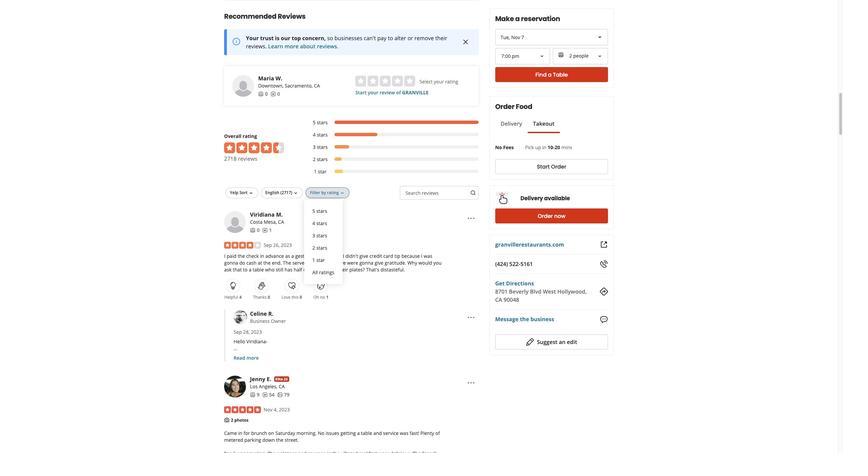 Task type: vqa. For each thing, say whether or not it's contained in the screenshot.
the middle of
yes



Task type: describe. For each thing, give the bounding box(es) containing it.
5 stars for "filter reviews by 5 stars rating" element
[[313, 119, 328, 126]]

takeout tab panel
[[495, 133, 560, 136]]

get directions link
[[495, 280, 534, 287]]

west inside get directions 8701 beverly blvd west hollywood, ca 90048
[[543, 288, 556, 295]]

all ratings
[[312, 269, 334, 276]]

the up who at left bottom
[[263, 260, 271, 266]]

close image
[[462, 38, 470, 46]]

table inside i paid the check in advance as a gesture to my friend, i didn't give credit card tip because i was gonna do cash at the end. the server came to ask if we were gonna give gratitude. why would you ask that to a table who still has half of their food in their plates? that's distasteful.
[[253, 266, 264, 273]]

1 vertical spatial give
[[375, 260, 384, 266]]

9
[[257, 391, 260, 398]]

stars for "filter reviews by 5 stars rating" element
[[317, 119, 328, 126]]

for
[[244, 430, 250, 436]]

up
[[535, 144, 541, 151]]

actions
[[272, 359, 288, 365]]

star for 1 star button
[[316, 257, 325, 263]]

2 we from the left
[[404, 352, 411, 358]]

a right make
[[515, 14, 520, 24]]

an
[[559, 338, 566, 346]]

plates?
[[349, 266, 365, 273]]

1 horizontal spatial their
[[338, 266, 348, 273]]

maria w. downtown, sacramento, ca
[[258, 75, 320, 89]]

0 right this
[[300, 294, 302, 300]]

0 vertical spatial ask
[[327, 260, 334, 266]]

sacramento,
[[285, 82, 313, 89]]

didn't
[[345, 253, 358, 259]]

are
[[242, 352, 249, 358]]

16 chevron down v2 image
[[340, 190, 345, 196]]

reviews element for maria
[[271, 91, 280, 97]]

west inside we are sorry to hear about your experience at our west hollywood location. we will be reaching out directly since the servers actions is completely unacceptable to us. i will be messaging you soon.
[[347, 352, 358, 358]]

4 for 4 stars button
[[312, 220, 315, 226]]

ratings
[[319, 269, 334, 276]]

  text field inside recommended reviews element
[[400, 186, 479, 200]]

2 reviews. from the left
[[317, 42, 339, 50]]

star for "filter reviews by 1 star rating" element
[[318, 168, 327, 175]]

search reviews
[[406, 190, 439, 196]]

16 review v2 image for jenny e.
[[262, 392, 268, 397]]

to left my
[[313, 253, 318, 259]]

your for start
[[368, 89, 378, 96]]

their inside so businesses can't pay to alter or remove their reviews.
[[435, 34, 447, 42]]

5 stars button
[[310, 205, 337, 217]]

info alert
[[224, 29, 479, 55]]

16 friends v2 image for viridiana m.
[[250, 227, 256, 233]]

messaging
[[382, 359, 406, 365]]

has
[[285, 266, 293, 273]]

a down cash
[[249, 266, 252, 273]]

the inside button
[[520, 316, 529, 323]]

2023 for viridiana m.
[[281, 242, 292, 248]]

about inside info alert
[[300, 42, 316, 50]]

gratitude.
[[385, 260, 406, 266]]

blvd
[[530, 288, 542, 295]]

was inside came in for brunch on saturday morning. no issues getting a table and service was fast! plenty of metered parking down the street.
[[400, 430, 409, 436]]

0 horizontal spatial be
[[375, 359, 381, 365]]

los
[[250, 383, 258, 390]]

2 for filter reviews by 2 stars rating element
[[313, 156, 316, 162]]

directly
[[457, 352, 473, 358]]

takeout
[[533, 120, 555, 127]]

beverly
[[509, 288, 529, 295]]

a right find
[[548, 71, 552, 79]]

2 stars button
[[310, 242, 337, 254]]

2 stars for 2 stars button
[[312, 245, 327, 251]]

2 vertical spatial 4
[[239, 294, 242, 300]]

our inside we are sorry to hear about your experience at our west hollywood location. we will be reaching out directly since the servers actions is completely unacceptable to us. i will be messaging you soon.
[[338, 352, 345, 358]]

message the business button
[[495, 315, 554, 323]]

granvillerestaurants.com link
[[495, 241, 564, 248]]

recommended reviews element
[[202, 0, 500, 453]]

4 stars for 4 stars button
[[312, 220, 327, 226]]

hear
[[269, 352, 279, 358]]

learn more about reviews. link
[[268, 42, 339, 50]]

5 for 5 stars "button"
[[312, 208, 315, 214]]

1 gonna from the left
[[224, 260, 238, 266]]

order for food
[[495, 102, 515, 111]]

your for select
[[434, 78, 444, 85]]

cash
[[246, 260, 257, 266]]

and
[[373, 430, 382, 436]]

(0 reactions) element for thanks 0
[[268, 294, 270, 300]]

we
[[340, 260, 346, 266]]

friends element for maria
[[258, 91, 268, 97]]

reaching
[[428, 352, 447, 358]]

2 for 2 stars button
[[312, 245, 315, 251]]

photo of celine r. image
[[234, 310, 247, 324]]

to up servers
[[263, 352, 268, 358]]

order now
[[538, 212, 566, 220]]

start for start order
[[537, 163, 550, 171]]

you inside i paid the check in advance as a gesture to my friend, i didn't give credit card tip because i was gonna do cash at the end. the server came to ask if we were gonna give gratitude. why would you ask that to a table who still has half of their food in their plates? that's distasteful.
[[433, 260, 442, 266]]

reviews element containing 54
[[262, 391, 275, 398]]

hollywood
[[359, 352, 382, 358]]

elite 23 los angeles, ca
[[250, 377, 288, 390]]

yelp sort button
[[226, 187, 258, 198]]

available
[[544, 194, 570, 202]]

thanks 0
[[253, 294, 270, 300]]

now
[[554, 212, 566, 220]]

that
[[233, 266, 242, 273]]

sep for sep 26, 2023
[[264, 242, 272, 248]]

2023 for jenny e.
[[279, 406, 290, 413]]

alter
[[395, 34, 406, 42]]

you inside we are sorry to hear about your experience at our west hollywood location. we will be reaching out directly since the servers actions is completely unacceptable to us. i will be messaging you soon.
[[407, 359, 415, 365]]

3 for 3 stars button
[[312, 232, 315, 239]]

0 right thanks
[[268, 294, 270, 300]]

i up would
[[421, 253, 423, 259]]

stars for 4 stars button
[[316, 220, 327, 226]]

2 menu image from the top
[[467, 313, 475, 321]]

getting
[[341, 430, 356, 436]]

since
[[234, 359, 245, 365]]

1 we from the left
[[234, 352, 241, 358]]

16 review v2 image
[[262, 227, 268, 233]]

photo of jenny e. image
[[224, 376, 246, 398]]

(1 reaction) element
[[326, 294, 329, 300]]

24 message v2 image
[[600, 315, 608, 324]]

to down do
[[243, 266, 248, 273]]

the up do
[[238, 253, 245, 259]]

maria
[[258, 75, 274, 82]]

2 gonna from the left
[[359, 260, 373, 266]]

10-
[[548, 144, 555, 151]]

table inside came in for brunch on saturday morning. no issues getting a table and service was fast! plenty of metered parking down the street.
[[361, 430, 372, 436]]

sep 28, 2023
[[234, 329, 262, 335]]

5 stars for 5 stars "button"
[[312, 208, 327, 214]]

advance
[[265, 253, 284, 259]]

79
[[284, 391, 290, 398]]

1 star for "filter reviews by 1 star rating" element
[[314, 168, 327, 175]]

distasteful.
[[381, 266, 405, 273]]

so businesses can't pay to alter or remove their reviews.
[[246, 34, 447, 50]]

5 star rating image
[[224, 406, 261, 413]]

0 vertical spatial no
[[495, 144, 502, 151]]

suggest
[[537, 338, 558, 346]]

sort
[[240, 190, 248, 195]]

at inside we are sorry to hear about your experience at our west hollywood location. we will be reaching out directly since the servers actions is completely unacceptable to us. i will be messaging you soon.
[[332, 352, 336, 358]]

food
[[321, 266, 331, 273]]

top
[[292, 34, 301, 42]]

2 vertical spatial 2
[[231, 417, 233, 423]]

photos element
[[277, 391, 290, 398]]

(0 reactions) element for love this 0
[[300, 294, 302, 300]]

4.5 star rating image
[[224, 142, 284, 153]]

1 right 16 review v2 image
[[269, 227, 272, 233]]

pick up in 10-20 mins
[[525, 144, 572, 151]]

a inside came in for brunch on saturday morning. no issues getting a table and service was fast! plenty of metered parking down the street.
[[357, 430, 360, 436]]

hollywood,
[[558, 288, 587, 295]]

to left the us.
[[351, 359, 355, 365]]

stars for filter reviews by 3 stars rating element in the top of the page
[[317, 144, 328, 150]]

start for start your review of granville
[[355, 89, 367, 96]]

1 up filter
[[314, 168, 317, 175]]

filter reviews by 3 stars rating element
[[306, 144, 479, 151]]

was inside i paid the check in advance as a gesture to my friend, i didn't give credit card tip because i was gonna do cash at the end. the server came to ask if we were gonna give gratitude. why would you ask that to a table who still has half of their food in their plates? that's distasteful.
[[424, 253, 432, 259]]

1 star button
[[310, 254, 337, 266]]

4 star rating image
[[224, 242, 261, 249]]

select your rating
[[420, 78, 458, 85]]

16 friends v2 image
[[258, 91, 264, 97]]

i paid the check in advance as a gesture to my friend, i didn't give credit card tip because i was gonna do cash at the end. the server came to ask if we were gonna give gratitude. why would you ask that to a table who still has half of their food in their plates? that's distasteful.
[[224, 253, 442, 273]]

3 stars for filter reviews by 3 stars rating element in the top of the page
[[313, 144, 328, 150]]

(2717)
[[280, 190, 292, 195]]

0 horizontal spatial will
[[367, 359, 374, 365]]

edit
[[567, 338, 577, 346]]

1 horizontal spatial be
[[421, 352, 426, 358]]

8701
[[495, 288, 508, 295]]

we are sorry to hear about your experience at our west hollywood location. we will be reaching out directly since the servers actions is completely unacceptable to us. i will be messaging you soon.
[[234, 352, 473, 365]]

recommended
[[224, 11, 276, 21]]

our inside info alert
[[281, 34, 290, 42]]

of inside came in for brunch on saturday morning. no issues getting a table and service was fast! plenty of metered parking down the street.
[[436, 430, 440, 436]]

business
[[531, 316, 554, 323]]

this
[[292, 294, 299, 300]]

filter reviews by 5 stars rating element
[[306, 119, 479, 126]]

soon.
[[417, 359, 429, 365]]

paid
[[227, 253, 236, 259]]

search
[[406, 190, 421, 196]]

love
[[282, 294, 291, 300]]

message
[[495, 316, 519, 323]]

2718 reviews
[[224, 155, 257, 162]]

friend,
[[327, 253, 342, 259]]

0 vertical spatial of
[[396, 89, 401, 96]]

e.
[[267, 375, 271, 383]]

completely
[[294, 359, 319, 365]]

us.
[[357, 359, 363, 365]]

the
[[283, 260, 291, 266]]

3 stars for 3 stars button
[[312, 232, 327, 239]]

check
[[246, 253, 259, 259]]

viridiana
[[250, 211, 275, 218]]

r.
[[268, 310, 273, 317]]

servers
[[255, 359, 271, 365]]

0 horizontal spatial give
[[359, 253, 368, 259]]

0 vertical spatial will
[[412, 352, 420, 358]]

i up we
[[343, 253, 344, 259]]

find a table
[[535, 71, 568, 79]]

start order
[[537, 163, 566, 171]]



Task type: locate. For each thing, give the bounding box(es) containing it.
None radio
[[355, 76, 366, 86], [405, 76, 415, 86], [355, 76, 366, 86], [405, 76, 415, 86]]

order inside order now link
[[538, 212, 553, 220]]

plenty
[[421, 430, 434, 436]]

1 star for 1 star button
[[312, 257, 325, 263]]

1 star up by
[[314, 168, 327, 175]]

i inside we are sorry to hear about your experience at our west hollywood location. we will be reaching out directly since the servers actions is completely unacceptable to us. i will be messaging you soon.
[[364, 359, 366, 365]]

your inside we are sorry to hear about your experience at our west hollywood location. we will be reaching out directly since the servers actions is completely unacceptable to us. i will be messaging you soon.
[[295, 352, 305, 358]]

to down my
[[321, 260, 325, 266]]

2 (0 reactions) element from the left
[[300, 294, 302, 300]]

viridiana m. link
[[250, 211, 283, 218]]

2 right "16 camera v2" image
[[231, 417, 233, 423]]

delivery down order food
[[501, 120, 522, 127]]

stars for 2 stars button
[[316, 245, 327, 251]]

1 vertical spatial of
[[303, 266, 308, 273]]

friends element
[[258, 91, 268, 97], [250, 227, 260, 234], [250, 391, 260, 398]]

start left review
[[355, 89, 367, 96]]

24 external link v2 image
[[600, 241, 608, 249]]

1 vertical spatial be
[[375, 359, 381, 365]]

1 vertical spatial 4 stars
[[312, 220, 327, 226]]

4 inside button
[[312, 220, 315, 226]]

table left and
[[361, 430, 372, 436]]

rating left 16 chevron down v2 icon
[[327, 190, 339, 195]]

16 review v2 image for maria w.
[[271, 91, 276, 97]]

reviews element for viridiana
[[262, 227, 272, 234]]

reviews. down so
[[317, 42, 339, 50]]

16 chevron down v2 image right (2717)
[[293, 190, 298, 196]]

1 vertical spatial 1 star
[[312, 257, 325, 263]]

2 stars for filter reviews by 2 stars rating element
[[313, 156, 328, 162]]

west right blvd
[[543, 288, 556, 295]]

1 vertical spatial 2 stars
[[312, 245, 327, 251]]

1 16 friends v2 image from the top
[[250, 227, 256, 233]]

1 horizontal spatial give
[[375, 260, 384, 266]]

in inside came in for brunch on saturday morning. no issues getting a table and service was fast! plenty of metered parking down the street.
[[238, 430, 242, 436]]

1 horizontal spatial at
[[332, 352, 336, 358]]

1 horizontal spatial more
[[285, 42, 299, 50]]

filter reviews by 2 stars rating element
[[306, 156, 479, 163]]

granville
[[402, 89, 429, 96]]

reviews element containing 0
[[271, 91, 280, 97]]

delivery for delivery available
[[521, 194, 543, 202]]

0 vertical spatial 4
[[313, 131, 316, 138]]

tab list
[[495, 120, 560, 133]]

16 friends v2 image down costa
[[250, 227, 256, 233]]

0 vertical spatial be
[[421, 352, 426, 358]]

16 friends v2 image left '9'
[[250, 392, 256, 397]]

came
[[308, 260, 320, 266]]

all ratings button
[[310, 266, 337, 279]]

0 horizontal spatial their
[[309, 266, 320, 273]]

make a reservation
[[495, 14, 560, 24]]

ca inside get directions 8701 beverly blvd west hollywood, ca 90048
[[495, 296, 502, 304]]

order for now
[[538, 212, 553, 220]]

reviews element containing 1
[[262, 227, 272, 234]]

your
[[246, 34, 259, 42]]

1 vertical spatial star
[[316, 257, 325, 263]]

0 vertical spatial more
[[285, 42, 299, 50]]

we up since
[[234, 352, 241, 358]]

ask left that
[[224, 266, 232, 273]]

2 16 chevron down v2 image from the left
[[293, 190, 298, 196]]

2 vertical spatial of
[[436, 430, 440, 436]]

rating right select
[[445, 78, 458, 85]]

came in for brunch on saturday morning. no issues getting a table and service was fast! plenty of metered parking down the street.
[[224, 430, 440, 443]]

rating for select your rating
[[445, 78, 458, 85]]

stars for 3 stars button
[[316, 232, 327, 239]]

0 horizontal spatial reviews.
[[246, 42, 267, 50]]

2023 right 26,
[[281, 242, 292, 248]]

0 horizontal spatial at
[[258, 260, 262, 266]]

2 horizontal spatial rating
[[445, 78, 458, 85]]

0 left 16 review v2 image
[[257, 227, 260, 233]]

is up 'learn' on the left of the page
[[275, 34, 280, 42]]

0 vertical spatial your
[[434, 78, 444, 85]]

1 vertical spatial ask
[[224, 266, 232, 273]]

ca for w.
[[314, 82, 320, 89]]

to inside so businesses can't pay to alter or remove their reviews.
[[388, 34, 393, 42]]

(0 reactions) element right thanks
[[268, 294, 270, 300]]

make
[[495, 14, 514, 24]]

1 vertical spatial start
[[537, 163, 550, 171]]

ca right sacramento,
[[314, 82, 320, 89]]

0 vertical spatial 16 review v2 image
[[271, 91, 276, 97]]

find a table link
[[495, 67, 608, 82]]

english (2717) button
[[261, 187, 303, 198]]

friends element down downtown, at top
[[258, 91, 268, 97]]

16 review v2 image left the 54
[[262, 392, 268, 397]]

i right the us.
[[364, 359, 366, 365]]

is inside info alert
[[275, 34, 280, 42]]

i left paid
[[224, 253, 226, 259]]

24 directions v2 image
[[600, 288, 608, 296]]

order inside start order 'button'
[[551, 163, 566, 171]]

read
[[234, 355, 245, 361]]

at up unacceptable
[[332, 352, 336, 358]]

gesture
[[295, 253, 312, 259]]

menu image for jenny e.
[[467, 379, 475, 387]]

in right up
[[542, 144, 547, 151]]

24 info v2 image
[[232, 38, 241, 46]]

of right 'plenty'
[[436, 430, 440, 436]]

ca
[[314, 82, 320, 89], [278, 219, 284, 225], [495, 296, 502, 304], [279, 383, 285, 390]]

came
[[224, 430, 237, 436]]

0 horizontal spatial start
[[355, 89, 367, 96]]

1 vertical spatial 2023
[[251, 329, 262, 335]]

elite 23 link
[[274, 376, 289, 382]]

1 horizontal spatial was
[[424, 253, 432, 259]]

service
[[383, 430, 399, 436]]

can't
[[364, 34, 376, 42]]

1 vertical spatial about
[[281, 352, 294, 358]]

menu image
[[467, 214, 475, 222], [467, 313, 475, 321], [467, 379, 475, 387]]

0 horizontal spatial we
[[234, 352, 241, 358]]

1 star inside button
[[312, 257, 325, 263]]

rating element
[[355, 76, 415, 86]]

  text field
[[400, 186, 479, 200]]

1 vertical spatial you
[[407, 359, 415, 365]]

the inside came in for brunch on saturday morning. no issues getting a table and service was fast! plenty of metered parking down the street.
[[276, 437, 283, 443]]

24 pencil v2 image
[[526, 338, 534, 346]]

would
[[419, 260, 432, 266]]

ca inside viridiana m. costa mesa, ca
[[278, 219, 284, 225]]

1 horizontal spatial 16 chevron down v2 image
[[293, 190, 298, 196]]

read more
[[234, 355, 259, 361]]

1 horizontal spatial rating
[[327, 190, 339, 195]]

filter reviews by 1 star rating element
[[306, 168, 479, 175]]

0 vertical spatial menu image
[[467, 214, 475, 222]]

2 up came
[[312, 245, 315, 251]]

16 review v2 image down downtown, at top
[[271, 91, 276, 97]]

at right cash
[[258, 260, 262, 266]]

None radio
[[368, 76, 379, 86], [380, 76, 391, 86], [392, 76, 403, 86], [368, 76, 379, 86], [380, 76, 391, 86], [392, 76, 403, 86]]

friends element containing 9
[[250, 391, 260, 398]]

1 vertical spatial table
[[361, 430, 372, 436]]

0 horizontal spatial gonna
[[224, 260, 238, 266]]

their right remove
[[435, 34, 447, 42]]

love this 0
[[282, 294, 302, 300]]

street.
[[285, 437, 299, 443]]

friends element down los
[[250, 391, 260, 398]]

filter by rating
[[310, 190, 339, 195]]

sep left 28,
[[234, 329, 242, 335]]

0 horizontal spatial table
[[253, 266, 264, 273]]

0 vertical spatial 5
[[313, 119, 316, 126]]

3 stars
[[313, 144, 328, 150], [312, 232, 327, 239]]

server
[[292, 260, 306, 266]]

16 friends v2 image
[[250, 227, 256, 233], [250, 392, 256, 397]]

of right review
[[396, 89, 401, 96]]

0 vertical spatial 4 stars
[[313, 131, 328, 138]]

16 chevron down v2 image right the sort
[[248, 190, 254, 196]]

24 phone v2 image
[[600, 260, 608, 268]]

the down are
[[246, 359, 254, 365]]

down
[[262, 437, 275, 443]]

rating up 4.5 star rating image
[[243, 133, 257, 139]]

stars for 5 stars "button"
[[316, 208, 327, 214]]

my
[[319, 253, 326, 259]]

4 for filter reviews by 4 stars rating element
[[313, 131, 316, 138]]

0 horizontal spatial your
[[295, 352, 305, 358]]

4 stars for filter reviews by 4 stars rating element
[[313, 131, 328, 138]]

their down came
[[309, 266, 320, 273]]

0 right 16 friends v2 image
[[265, 91, 268, 97]]

their down we
[[338, 266, 348, 273]]

0 vertical spatial 2 stars
[[313, 156, 328, 162]]

16 chevron down v2 image for (2717)
[[293, 190, 298, 196]]

reviews. down your
[[246, 42, 267, 50]]

None field
[[553, 48, 608, 64], [496, 49, 550, 64], [553, 48, 608, 64], [496, 49, 550, 64]]

give left 'credit'
[[359, 253, 368, 259]]

start your review of granville
[[355, 89, 429, 96]]

give down 'credit'
[[375, 260, 384, 266]]

viridiana-
[[246, 338, 268, 345]]

0 vertical spatial 2
[[313, 156, 316, 162]]

2 inside filter reviews by 2 stars rating element
[[313, 156, 316, 162]]

rating inside popup button
[[327, 190, 339, 195]]

reviews down 4.5 star rating image
[[238, 155, 257, 162]]

0 vertical spatial 2023
[[281, 242, 292, 248]]

remove
[[415, 34, 434, 42]]

2 stars inside button
[[312, 245, 327, 251]]

reviews element down mesa,
[[262, 227, 272, 234]]

suggest an edit
[[537, 338, 577, 346]]

(0 reactions) element
[[268, 294, 270, 300], [300, 294, 302, 300]]

0 horizontal spatial our
[[281, 34, 290, 42]]

overall
[[224, 133, 241, 139]]

16 review v2 image
[[271, 91, 276, 97], [262, 392, 268, 397]]

1 horizontal spatial 16 review v2 image
[[271, 91, 276, 97]]

give
[[359, 253, 368, 259], [375, 260, 384, 266]]

sep left 26,
[[264, 242, 272, 248]]

ca for m.
[[278, 219, 284, 225]]

a
[[515, 14, 520, 24], [548, 71, 552, 79], [291, 253, 294, 259], [249, 266, 252, 273], [357, 430, 360, 436]]

is right the 'actions'
[[289, 359, 293, 365]]

suggest an edit button
[[495, 334, 608, 349]]

0 horizontal spatial sep
[[234, 329, 242, 335]]

at inside i paid the check in advance as a gesture to my friend, i didn't give credit card tip because i was gonna do cash at the end. the server came to ask if we were gonna give gratitude. why would you ask that to a table who still has half of their food in their plates? that's distasteful.
[[258, 260, 262, 266]]

1 horizontal spatial your
[[368, 89, 378, 96]]

ca down the m.
[[278, 219, 284, 225]]

sep for sep 28, 2023
[[234, 329, 242, 335]]

reviews element down angeles,
[[262, 391, 275, 398]]

1 horizontal spatial sep
[[264, 242, 272, 248]]

1 star up food
[[312, 257, 325, 263]]

1 reviews. from the left
[[246, 42, 267, 50]]

helpful 4
[[224, 294, 242, 300]]

concern,
[[302, 34, 326, 42]]

0 vertical spatial table
[[253, 266, 264, 273]]

rating for filter by rating
[[327, 190, 339, 195]]

in left for
[[238, 430, 242, 436]]

you left soon.
[[407, 359, 415, 365]]

0 vertical spatial order
[[495, 102, 515, 111]]

16 camera v2 image
[[224, 417, 230, 423]]

yelp
[[230, 190, 238, 195]]

1 horizontal spatial west
[[543, 288, 556, 295]]

more
[[285, 42, 299, 50], [247, 355, 259, 361]]

Select a date text field
[[495, 29, 608, 45]]

the inside we are sorry to hear about your experience at our west hollywood location. we will be reaching out directly since the servers actions is completely unacceptable to us. i will be messaging you soon.
[[246, 359, 254, 365]]

16 friends v2 image for jenny e.
[[250, 392, 256, 397]]

1 star
[[314, 168, 327, 175], [312, 257, 325, 263]]

2 vertical spatial 2023
[[279, 406, 290, 413]]

0 vertical spatial is
[[275, 34, 280, 42]]

more inside info alert
[[285, 42, 299, 50]]

is inside we are sorry to hear about your experience at our west hollywood location. we will be reaching out directly since the servers actions is completely unacceptable to us. i will be messaging you soon.
[[289, 359, 293, 365]]

16 chevron down v2 image
[[248, 190, 254, 196], [293, 190, 298, 196]]

unacceptable
[[320, 359, 350, 365]]

reviews for 2718 reviews
[[238, 155, 257, 162]]

5 stars inside "filter reviews by 5 stars rating" element
[[313, 119, 328, 126]]

gonna down paid
[[224, 260, 238, 266]]

16 chevron down v2 image for sort
[[248, 190, 254, 196]]

16 chevron down v2 image inside english (2717) popup button
[[293, 190, 298, 196]]

5161
[[521, 260, 533, 268]]

5 stars inside 5 stars "button"
[[312, 208, 327, 214]]

more for learn
[[285, 42, 299, 50]]

0 vertical spatial reviews element
[[271, 91, 280, 97]]

4 stars inside button
[[312, 220, 327, 226]]

reviews element down downtown, at top
[[271, 91, 280, 97]]

0 vertical spatial reviews
[[238, 155, 257, 162]]

0 horizontal spatial 16 chevron down v2 image
[[248, 190, 254, 196]]

businesses
[[335, 34, 362, 42]]

3 stars button
[[310, 230, 337, 242]]

all
[[312, 269, 318, 276]]

1 vertical spatial friends element
[[250, 227, 260, 234]]

1 horizontal spatial will
[[412, 352, 420, 358]]

m.
[[276, 211, 283, 218]]

get directions 8701 beverly blvd west hollywood, ca 90048
[[495, 280, 587, 304]]

ca inside elite 23 los angeles, ca
[[279, 383, 285, 390]]

0 vertical spatial 3
[[313, 144, 316, 150]]

search image
[[470, 190, 476, 196]]

viridiana m. costa mesa, ca
[[250, 211, 284, 225]]

on
[[268, 430, 274, 436]]

stars inside "button"
[[316, 208, 327, 214]]

ca down the 8701 in the right bottom of the page
[[495, 296, 502, 304]]

1 (0 reactions) element from the left
[[268, 294, 270, 300]]

west
[[543, 288, 556, 295], [347, 352, 358, 358]]

2 inside 2 stars button
[[312, 245, 315, 251]]

reviews element
[[271, 91, 280, 97], [262, 227, 272, 234], [262, 391, 275, 398]]

the down saturday
[[276, 437, 283, 443]]

1 vertical spatial west
[[347, 352, 358, 358]]

0 vertical spatial 3 stars
[[313, 144, 328, 150]]

will up soon.
[[412, 352, 420, 358]]

20
[[555, 144, 560, 151]]

about inside we are sorry to hear about your experience at our west hollywood location. we will be reaching out directly since the servers actions is completely unacceptable to us. i will be messaging you soon.
[[281, 352, 294, 358]]

of
[[396, 89, 401, 96], [303, 266, 308, 273], [436, 430, 440, 436]]

1 menu image from the top
[[467, 214, 475, 222]]

2 vertical spatial order
[[538, 212, 553, 220]]

gonna up the that's
[[359, 260, 373, 266]]

1 vertical spatial menu image
[[467, 313, 475, 321]]

filter
[[310, 190, 320, 195]]

reviews
[[278, 11, 306, 21]]

1 vertical spatial rating
[[243, 133, 257, 139]]

stars for filter reviews by 4 stars rating element
[[317, 131, 328, 138]]

mins
[[561, 144, 572, 151]]

2 16 friends v2 image from the top
[[250, 392, 256, 397]]

about down concern,
[[300, 42, 316, 50]]

1 horizontal spatial no
[[495, 144, 502, 151]]

read more button
[[234, 355, 259, 361]]

2023 right 4,
[[279, 406, 290, 413]]

1 vertical spatial is
[[289, 359, 293, 365]]

1 inside button
[[312, 257, 315, 263]]

2 stars up by
[[313, 156, 328, 162]]

ca for 23
[[279, 383, 285, 390]]

0 horizontal spatial is
[[275, 34, 280, 42]]

your up "completely" at the left
[[295, 352, 305, 358]]

1 vertical spatial was
[[400, 430, 409, 436]]

metered
[[224, 437, 243, 443]]

5 inside "button"
[[312, 208, 315, 214]]

as
[[285, 253, 290, 259]]

16 chevron down v2 image inside yelp sort popup button
[[248, 190, 254, 196]]

4,
[[274, 406, 278, 413]]

your left review
[[368, 89, 378, 96]]

0 horizontal spatial rating
[[243, 133, 257, 139]]

1 vertical spatial will
[[367, 359, 374, 365]]

1 vertical spatial 5
[[312, 208, 315, 214]]

ca inside maria w. downtown, sacramento, ca
[[314, 82, 320, 89]]

3 inside button
[[312, 232, 315, 239]]

start inside 'button'
[[537, 163, 550, 171]]

will
[[412, 352, 420, 358], [367, 359, 374, 365]]

about up the 'actions'
[[281, 352, 294, 358]]

tab list containing delivery
[[495, 120, 560, 133]]

1 vertical spatial your
[[368, 89, 378, 96]]

parking
[[244, 437, 261, 443]]

ask left if
[[327, 260, 334, 266]]

16 photos v2 image
[[277, 392, 283, 397]]

1 horizontal spatial ask
[[327, 260, 334, 266]]

recommended reviews
[[224, 11, 306, 21]]

no
[[495, 144, 502, 151], [318, 430, 324, 436]]

2 vertical spatial your
[[295, 352, 305, 358]]

2 horizontal spatial their
[[435, 34, 447, 42]]

no inside came in for brunch on saturday morning. no issues getting a table and service was fast! plenty of metered parking down the street.
[[318, 430, 324, 436]]

(no rating) image
[[355, 76, 415, 86]]

was up would
[[424, 253, 432, 259]]

1 horizontal spatial our
[[338, 352, 345, 358]]

food
[[516, 102, 532, 111]]

more for read
[[247, 355, 259, 361]]

0 vertical spatial about
[[300, 42, 316, 50]]

1 horizontal spatial you
[[433, 260, 442, 266]]

delivery left 'available'
[[521, 194, 543, 202]]

3 stars inside button
[[312, 232, 327, 239]]

1 right no at bottom
[[326, 294, 329, 300]]

reviews. inside so businesses can't pay to alter or remove their reviews.
[[246, 42, 267, 50]]

still
[[276, 266, 283, 273]]

our left top
[[281, 34, 290, 42]]

sep 26, 2023
[[264, 242, 292, 248]]

delivery for delivery
[[501, 120, 522, 127]]

english (2717)
[[265, 190, 292, 195]]

star inside "filter reviews by 1 star rating" element
[[318, 168, 327, 175]]

order left now
[[538, 212, 553, 220]]

1 vertical spatial 3 stars
[[312, 232, 327, 239]]

filter reviews by 4 stars rating element
[[306, 131, 479, 138]]

1 vertical spatial no
[[318, 430, 324, 436]]

nov
[[264, 406, 273, 413]]

0 vertical spatial sep
[[264, 242, 272, 248]]

54
[[269, 391, 275, 398]]

of inside i paid the check in advance as a gesture to my friend, i didn't give credit card tip because i was gonna do cash at the end. the server came to ask if we were gonna give gratitude. why would you ask that to a table who still has half of their food in their plates? that's distasteful.
[[303, 266, 308, 273]]

ca down elite 23 link
[[279, 383, 285, 390]]

0 vertical spatial friends element
[[258, 91, 268, 97]]

in down if
[[332, 266, 337, 273]]

star up food
[[316, 257, 325, 263]]

4
[[313, 131, 316, 138], [312, 220, 315, 226], [239, 294, 242, 300]]

1 horizontal spatial (0 reactions) element
[[300, 294, 302, 300]]

1 horizontal spatial about
[[300, 42, 316, 50]]

1 vertical spatial order
[[551, 163, 566, 171]]

stars for filter reviews by 2 stars rating element
[[317, 156, 328, 162]]

order left food
[[495, 102, 515, 111]]

0 vertical spatial you
[[433, 260, 442, 266]]

our up unacceptable
[[338, 352, 345, 358]]

saturday
[[275, 430, 295, 436]]

5 for "filter reviews by 5 stars rating" element
[[313, 119, 316, 126]]

filter by rating button
[[306, 187, 349, 198]]

26,
[[273, 242, 280, 248]]

2 up filter
[[313, 156, 316, 162]]

0 horizontal spatial reviews
[[238, 155, 257, 162]]

will down the hollywood on the left of the page
[[367, 359, 374, 365]]

2 vertical spatial reviews element
[[262, 391, 275, 398]]

your right select
[[434, 78, 444, 85]]

friends element for viridiana
[[250, 227, 260, 234]]

3 menu image from the top
[[467, 379, 475, 387]]

photo of maria w. image
[[232, 75, 254, 97]]

(4 reactions) element
[[239, 294, 242, 300]]

1 horizontal spatial is
[[289, 359, 293, 365]]

0 horizontal spatial was
[[400, 430, 409, 436]]

of right the half
[[303, 266, 308, 273]]

1 16 chevron down v2 image from the left
[[248, 190, 254, 196]]

order food
[[495, 102, 532, 111]]

reviews for search reviews
[[422, 190, 439, 196]]

star inside 1 star button
[[316, 257, 325, 263]]

1 vertical spatial sep
[[234, 329, 242, 335]]

0 horizontal spatial of
[[303, 266, 308, 273]]

learn
[[268, 42, 283, 50]]

a right getting at bottom
[[357, 430, 360, 436]]

be up soon.
[[421, 352, 426, 358]]

half
[[294, 266, 302, 273]]

0 vertical spatial star
[[318, 168, 327, 175]]

a right 'as'
[[291, 253, 294, 259]]

1 horizontal spatial reviews.
[[317, 42, 339, 50]]

mesa,
[[264, 219, 277, 225]]

start inside recommended reviews element
[[355, 89, 367, 96]]

order now link
[[495, 209, 608, 224]]

we right location.
[[404, 352, 411, 358]]

0 vertical spatial 1 star
[[314, 168, 327, 175]]

directions
[[506, 280, 534, 287]]

0 vertical spatial at
[[258, 260, 262, 266]]

0 down downtown, at top
[[277, 91, 280, 97]]

menu image for viridiana m.
[[467, 214, 475, 222]]

photo of viridiana m. image
[[224, 211, 246, 233]]

hello
[[234, 338, 245, 345]]

0 vertical spatial rating
[[445, 78, 458, 85]]

was left fast!
[[400, 430, 409, 436]]

more inside read more dropdown button
[[247, 355, 259, 361]]

2023 up viridiana-
[[251, 329, 262, 335]]

table down cash
[[253, 266, 264, 273]]

gonna
[[224, 260, 238, 266], [359, 260, 373, 266]]

0 horizontal spatial more
[[247, 355, 259, 361]]

costa
[[250, 219, 263, 225]]

0 vertical spatial 16 friends v2 image
[[250, 227, 256, 233]]

3 for filter reviews by 3 stars rating element in the top of the page
[[313, 144, 316, 150]]

you right would
[[433, 260, 442, 266]]

was
[[424, 253, 432, 259], [400, 430, 409, 436]]

in right check
[[260, 253, 264, 259]]



